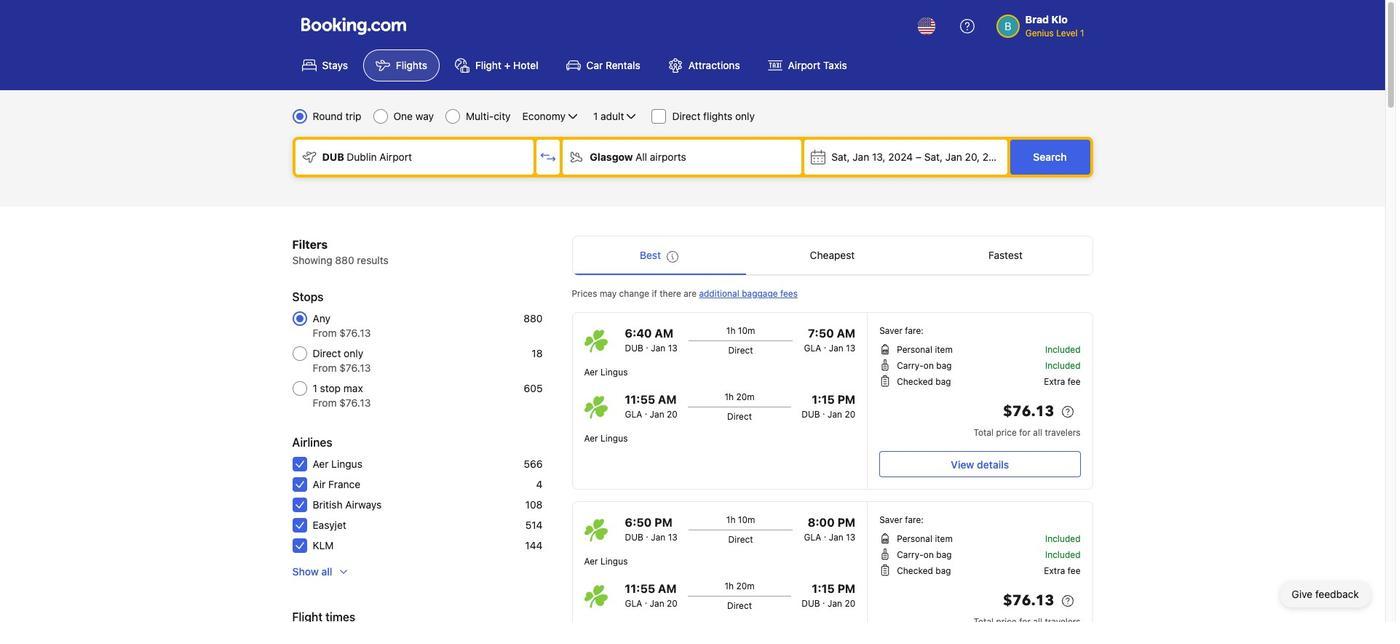 Task type: vqa. For each thing, say whether or not it's contained in the screenshot.
13 in 6:50 PM DUB . Jan 13
yes



Task type: locate. For each thing, give the bounding box(es) containing it.
2 vertical spatial 1
[[313, 382, 317, 395]]

1 vertical spatial fare:
[[906, 515, 924, 526]]

any
[[313, 312, 331, 325]]

2 $76.13 region from the top
[[880, 590, 1081, 616]]

13 for 8:00 pm
[[846, 532, 856, 543]]

hotel
[[514, 59, 539, 71]]

airport left the taxis
[[789, 59, 821, 71]]

13 inside 8:00 pm gla . jan 13
[[846, 532, 856, 543]]

2 vertical spatial from
[[313, 397, 337, 409]]

prices
[[572, 288, 598, 299]]

1:15 pm dub . jan 20 down 8:00 pm gla . jan 13
[[802, 583, 856, 610]]

2 11:55 from the top
[[625, 583, 656, 596]]

20m for 7:50 am
[[737, 392, 755, 403]]

1 vertical spatial 10m
[[738, 515, 756, 526]]

1 checked bag from the top
[[897, 377, 952, 387]]

2 saver from the top
[[880, 515, 903, 526]]

only down any from $76.13
[[344, 347, 364, 360]]

11:55 down 6:40 am dub . jan 13
[[625, 393, 656, 406]]

13,
[[873, 151, 886, 163]]

1 vertical spatial extra
[[1045, 566, 1066, 577]]

1 11:55 am gla . jan 20 from the top
[[625, 393, 678, 420]]

may
[[600, 288, 617, 299]]

checked
[[897, 377, 934, 387], [897, 566, 934, 577]]

1 extra fee from the top
[[1045, 377, 1081, 387]]

2 10m from the top
[[738, 515, 756, 526]]

pm right 8:00
[[838, 516, 856, 530]]

880
[[335, 254, 354, 267], [524, 312, 543, 325]]

0 vertical spatial fee
[[1068, 377, 1081, 387]]

0 vertical spatial fare:
[[906, 326, 924, 336]]

1 vertical spatial from
[[313, 362, 337, 374]]

0 vertical spatial saver
[[880, 326, 903, 336]]

. inside 7:50 am gla . jan 13
[[824, 340, 827, 351]]

saver fare: right 8:00 pm gla . jan 13
[[880, 515, 924, 526]]

show
[[292, 566, 319, 578]]

airways
[[345, 499, 382, 511]]

1 11:55 from the top
[[625, 393, 656, 406]]

$76.13
[[340, 327, 371, 339], [340, 362, 371, 374], [340, 397, 371, 409], [1004, 402, 1055, 422], [1004, 591, 1055, 611]]

1 vertical spatial 11:55 am gla . jan 20
[[625, 583, 678, 610]]

1
[[1081, 28, 1085, 39], [594, 110, 598, 122], [313, 382, 317, 395]]

1 vertical spatial 880
[[524, 312, 543, 325]]

0 vertical spatial saver fare:
[[880, 326, 924, 336]]

0 vertical spatial 11:55
[[625, 393, 656, 406]]

multi-
[[466, 110, 494, 122]]

total
[[974, 428, 994, 438]]

brad
[[1026, 13, 1050, 25]]

1 vertical spatial 1h 20m
[[725, 581, 755, 592]]

1 vertical spatial carry-on bag
[[897, 550, 952, 561]]

0 vertical spatial 1h 10m
[[727, 326, 756, 336]]

saver for pm
[[880, 515, 903, 526]]

1 inside 1 stop max from $76.13
[[313, 382, 317, 395]]

all
[[1034, 428, 1043, 438], [322, 566, 332, 578]]

1:15 pm dub . jan 20 for 7:50
[[802, 393, 856, 420]]

2 on from the top
[[924, 550, 934, 561]]

0 horizontal spatial all
[[322, 566, 332, 578]]

1 vertical spatial saver
[[880, 515, 903, 526]]

1 1:15 from the top
[[812, 393, 835, 406]]

0 horizontal spatial airport
[[380, 151, 412, 163]]

1 vertical spatial 1:15
[[812, 583, 835, 596]]

1 vertical spatial 20m
[[737, 581, 755, 592]]

2 fee from the top
[[1068, 566, 1081, 577]]

1h 10m
[[727, 326, 756, 336], [727, 515, 756, 526]]

carry- for 7:50 am
[[897, 361, 924, 371]]

1 vertical spatial checked
[[897, 566, 934, 577]]

13 inside 6:40 am dub . jan 13
[[668, 343, 678, 354]]

1h 20m for pm
[[725, 581, 755, 592]]

there
[[660, 288, 682, 299]]

checked bag for pm
[[897, 566, 952, 577]]

0 vertical spatial 1:15 pm dub . jan 20
[[802, 393, 856, 420]]

1 2024 from the left
[[889, 151, 914, 163]]

+
[[505, 59, 511, 71]]

2 1:15 pm dub . jan 20 from the top
[[802, 583, 856, 610]]

any from $76.13
[[313, 312, 371, 339]]

1 vertical spatial carry-
[[897, 550, 924, 561]]

gla inside 7:50 am gla . jan 13
[[804, 343, 822, 354]]

extra for 7:50 am
[[1045, 377, 1066, 387]]

1 vertical spatial personal item
[[897, 534, 953, 545]]

11:55 am gla . jan 20 for 6:40
[[625, 393, 678, 420]]

1 vertical spatial 1
[[594, 110, 598, 122]]

11:55 am gla . jan 20 down 6:50 pm dub . jan 13
[[625, 583, 678, 610]]

cheapest button
[[746, 237, 920, 275]]

am right 6:40
[[655, 327, 674, 340]]

1 10m from the top
[[738, 326, 756, 336]]

sat, right – at right top
[[925, 151, 943, 163]]

1 from from the top
[[313, 327, 337, 339]]

1 horizontal spatial sat,
[[925, 151, 943, 163]]

2 carry-on bag from the top
[[897, 550, 952, 561]]

0 vertical spatial 10m
[[738, 326, 756, 336]]

direct
[[673, 110, 701, 122], [729, 345, 754, 356], [313, 347, 341, 360], [728, 412, 752, 422], [729, 535, 754, 546], [728, 601, 752, 612]]

search
[[1034, 151, 1067, 163]]

2 1:15 from the top
[[812, 583, 835, 596]]

4 included from the top
[[1046, 550, 1081, 561]]

are
[[684, 288, 697, 299]]

11:55 am gla . jan 20 down 6:40 am dub . jan 13
[[625, 393, 678, 420]]

1 inside "popup button"
[[594, 110, 598, 122]]

booking.com logo image
[[301, 17, 406, 35], [301, 17, 406, 35]]

$76.13 region
[[880, 401, 1081, 427], [880, 590, 1081, 616]]

aer
[[584, 367, 598, 378], [584, 433, 598, 444], [313, 458, 329, 471], [584, 556, 598, 567]]

. inside 6:40 am dub . jan 13
[[646, 340, 649, 351]]

0 vertical spatial airport
[[789, 59, 821, 71]]

880 left results
[[335, 254, 354, 267]]

880 inside filters showing 880 results
[[335, 254, 354, 267]]

1 horizontal spatial all
[[1034, 428, 1043, 438]]

1:15
[[812, 393, 835, 406], [812, 583, 835, 596]]

8:00
[[808, 516, 835, 530]]

lingus
[[601, 367, 628, 378], [601, 433, 628, 444], [332, 458, 363, 471], [601, 556, 628, 567]]

1 extra from the top
[[1045, 377, 1066, 387]]

1 horizontal spatial 2024
[[983, 151, 1008, 163]]

2 carry- from the top
[[897, 550, 924, 561]]

1h 10m for 8:00 pm
[[727, 515, 756, 526]]

0 horizontal spatial 1
[[313, 382, 317, 395]]

tab list containing best
[[573, 237, 1093, 276]]

saver
[[880, 326, 903, 336], [880, 515, 903, 526]]

0 vertical spatial checked bag
[[897, 377, 952, 387]]

0 vertical spatial carry-on bag
[[897, 361, 952, 371]]

2 1h 20m from the top
[[725, 581, 755, 592]]

easyjet
[[313, 519, 347, 532]]

0 horizontal spatial 2024
[[889, 151, 914, 163]]

1 saver fare: from the top
[[880, 326, 924, 336]]

0 vertical spatial 880
[[335, 254, 354, 267]]

jan inside 8:00 pm gla . jan 13
[[829, 532, 844, 543]]

0 vertical spatial 1:15
[[812, 393, 835, 406]]

jan inside 6:40 am dub . jan 13
[[651, 343, 666, 354]]

sat, left 13,
[[832, 151, 850, 163]]

pm down 8:00 pm gla . jan 13
[[838, 583, 856, 596]]

2 2024 from the left
[[983, 151, 1008, 163]]

1 vertical spatial saver fare:
[[880, 515, 924, 526]]

2 checked bag from the top
[[897, 566, 952, 577]]

0 vertical spatial from
[[313, 327, 337, 339]]

2 personal from the top
[[897, 534, 933, 545]]

1 on from the top
[[924, 361, 934, 371]]

0 vertical spatial 1h 20m
[[725, 392, 755, 403]]

1 vertical spatial on
[[924, 550, 934, 561]]

2 horizontal spatial 1
[[1081, 28, 1085, 39]]

all
[[636, 151, 648, 163]]

1 vertical spatial personal
[[897, 534, 933, 545]]

car rentals link
[[554, 50, 653, 82]]

economy
[[523, 110, 566, 122]]

1 personal item from the top
[[897, 345, 953, 355]]

1 vertical spatial $76.13 region
[[880, 590, 1081, 616]]

2 item from the top
[[935, 534, 953, 545]]

1h
[[727, 326, 736, 336], [725, 392, 734, 403], [727, 515, 736, 526], [725, 581, 734, 592]]

all right for
[[1034, 428, 1043, 438]]

1 1h 10m from the top
[[727, 326, 756, 336]]

search button
[[1011, 140, 1091, 175]]

from down any
[[313, 327, 337, 339]]

1 horizontal spatial airport
[[789, 59, 821, 71]]

2 fare: from the top
[[906, 515, 924, 526]]

0 vertical spatial $76.13 region
[[880, 401, 1081, 427]]

1:15 pm dub . jan 20
[[802, 393, 856, 420], [802, 583, 856, 610]]

1 vertical spatial 1:15 pm dub . jan 20
[[802, 583, 856, 610]]

13 inside 7:50 am gla . jan 13
[[846, 343, 856, 354]]

0 vertical spatial personal item
[[897, 345, 953, 355]]

item
[[935, 345, 953, 355], [935, 534, 953, 545]]

stays link
[[290, 50, 360, 82]]

checked for 8:00 pm
[[897, 566, 934, 577]]

0 vertical spatial extra fee
[[1045, 377, 1081, 387]]

personal for 7:50 am
[[897, 345, 933, 355]]

pm inside 8:00 pm gla . jan 13
[[838, 516, 856, 530]]

3 from from the top
[[313, 397, 337, 409]]

checked bag
[[897, 377, 952, 387], [897, 566, 952, 577]]

0 vertical spatial 20m
[[737, 392, 755, 403]]

multi-city
[[466, 110, 511, 122]]

view details button
[[880, 452, 1081, 478]]

4
[[537, 479, 543, 491]]

1 vertical spatial 11:55
[[625, 583, 656, 596]]

2 extra from the top
[[1045, 566, 1066, 577]]

on
[[924, 361, 934, 371], [924, 550, 934, 561]]

saver fare: for 8:00 pm
[[880, 515, 924, 526]]

2 20m from the top
[[737, 581, 755, 592]]

1 vertical spatial item
[[935, 534, 953, 545]]

from down stop
[[313, 397, 337, 409]]

only inside "direct only from $76.13"
[[344, 347, 364, 360]]

total price for all travelers
[[974, 428, 1081, 438]]

1 1h 20m from the top
[[725, 392, 755, 403]]

1 vertical spatial fee
[[1068, 566, 1081, 577]]

1 20m from the top
[[737, 392, 755, 403]]

1 vertical spatial all
[[322, 566, 332, 578]]

1 checked from the top
[[897, 377, 934, 387]]

only right flights
[[736, 110, 755, 122]]

1 personal from the top
[[897, 345, 933, 355]]

0 vertical spatial 1
[[1081, 28, 1085, 39]]

am right the 7:50
[[837, 327, 856, 340]]

1 horizontal spatial only
[[736, 110, 755, 122]]

880 up the 18
[[524, 312, 543, 325]]

1 carry- from the top
[[897, 361, 924, 371]]

1 item from the top
[[935, 345, 953, 355]]

1 vertical spatial only
[[344, 347, 364, 360]]

.
[[646, 340, 649, 351], [824, 340, 827, 351], [645, 406, 648, 417], [823, 406, 826, 417], [646, 530, 649, 540], [824, 530, 827, 540], [645, 596, 648, 607], [823, 596, 826, 607]]

0 horizontal spatial only
[[344, 347, 364, 360]]

20m for 8:00 pm
[[737, 581, 755, 592]]

11:55
[[625, 393, 656, 406], [625, 583, 656, 596]]

2 checked from the top
[[897, 566, 934, 577]]

1 fee from the top
[[1068, 377, 1081, 387]]

0 vertical spatial 11:55 am gla . jan 20
[[625, 393, 678, 420]]

air france
[[313, 479, 361, 491]]

2 11:55 am gla . jan 20 from the top
[[625, 583, 678, 610]]

saver fare: for 7:50 am
[[880, 326, 924, 336]]

fare:
[[906, 326, 924, 336], [906, 515, 924, 526]]

round
[[313, 110, 343, 122]]

2 from from the top
[[313, 362, 337, 374]]

0 vertical spatial item
[[935, 345, 953, 355]]

cheapest
[[810, 249, 855, 261]]

1 saver from the top
[[880, 326, 903, 336]]

$76.13 inside 1 stop max from $76.13
[[340, 397, 371, 409]]

0 vertical spatial checked
[[897, 377, 934, 387]]

2024 right 20,
[[983, 151, 1008, 163]]

from inside 1 stop max from $76.13
[[313, 397, 337, 409]]

1 1:15 pm dub . jan 20 from the top
[[802, 393, 856, 420]]

1 left the adult at the top of the page
[[594, 110, 598, 122]]

saver right 7:50 am gla . jan 13
[[880, 326, 903, 336]]

1 carry-on bag from the top
[[897, 361, 952, 371]]

144
[[525, 540, 543, 552]]

2024 left – at right top
[[889, 151, 914, 163]]

0 horizontal spatial sat,
[[832, 151, 850, 163]]

1 included from the top
[[1046, 345, 1081, 355]]

air
[[313, 479, 326, 491]]

11:55 down 6:50 pm dub . jan 13
[[625, 583, 656, 596]]

1h 10m for 7:50 am
[[727, 326, 756, 336]]

2 1h 10m from the top
[[727, 515, 756, 526]]

13 for 6:50 pm
[[668, 532, 678, 543]]

car rentals
[[587, 59, 641, 71]]

gla inside 8:00 pm gla . jan 13
[[804, 532, 822, 543]]

0 vertical spatial carry-
[[897, 361, 924, 371]]

aer lingus
[[584, 367, 628, 378], [584, 433, 628, 444], [313, 458, 363, 471], [584, 556, 628, 567]]

1 vertical spatial extra fee
[[1045, 566, 1081, 577]]

13 inside 6:50 pm dub . jan 13
[[668, 532, 678, 543]]

7:50 am gla . jan 13
[[804, 327, 856, 354]]

0 vertical spatial only
[[736, 110, 755, 122]]

pm right '6:50'
[[655, 516, 673, 530]]

personal for 8:00 pm
[[897, 534, 933, 545]]

all right 'show'
[[322, 566, 332, 578]]

2 personal item from the top
[[897, 534, 953, 545]]

airports
[[650, 151, 687, 163]]

dub inside 6:50 pm dub . jan 13
[[625, 532, 644, 543]]

20,
[[966, 151, 980, 163]]

attractions
[[689, 59, 740, 71]]

airport right dublin
[[380, 151, 412, 163]]

best image
[[667, 251, 679, 263], [667, 251, 679, 263]]

. inside 8:00 pm gla . jan 13
[[824, 530, 827, 540]]

flights
[[396, 59, 428, 71]]

extra fee
[[1045, 377, 1081, 387], [1045, 566, 1081, 577]]

1 vertical spatial 1h 10m
[[727, 515, 756, 526]]

prices may change if there are additional baggage fees
[[572, 288, 798, 299]]

0 vertical spatial personal
[[897, 345, 933, 355]]

1 vertical spatial checked bag
[[897, 566, 952, 577]]

2 extra fee from the top
[[1045, 566, 1081, 577]]

saver fare: right 7:50 am gla . jan 13
[[880, 326, 924, 336]]

france
[[329, 479, 361, 491]]

sat,
[[832, 151, 850, 163], [925, 151, 943, 163]]

carry-on bag for 8:00 pm
[[897, 550, 952, 561]]

0 horizontal spatial 880
[[335, 254, 354, 267]]

20m
[[737, 392, 755, 403], [737, 581, 755, 592]]

1:15 pm dub . jan 20 down 7:50 am gla . jan 13
[[802, 393, 856, 420]]

saver right 8:00 pm gla . jan 13
[[880, 515, 903, 526]]

personal item
[[897, 345, 953, 355], [897, 534, 953, 545]]

am inside 6:40 am dub . jan 13
[[655, 327, 674, 340]]

from up stop
[[313, 362, 337, 374]]

1 left stop
[[313, 382, 317, 395]]

1 right level
[[1081, 28, 1085, 39]]

tab list
[[573, 237, 1093, 276]]

0 vertical spatial on
[[924, 361, 934, 371]]

1 fare: from the top
[[906, 326, 924, 336]]

city
[[494, 110, 511, 122]]

0 vertical spatial extra
[[1045, 377, 1066, 387]]

on for 7:50 am
[[924, 361, 934, 371]]

1:15 down 7:50 am gla . jan 13
[[812, 393, 835, 406]]

dub
[[322, 151, 344, 163], [625, 343, 644, 354], [802, 409, 821, 420], [625, 532, 644, 543], [802, 599, 821, 610]]

1 horizontal spatial 1
[[594, 110, 598, 122]]

1:15 down 8:00 pm gla . jan 13
[[812, 583, 835, 596]]

2 saver fare: from the top
[[880, 515, 924, 526]]



Task type: describe. For each thing, give the bounding box(es) containing it.
–
[[916, 151, 922, 163]]

travelers
[[1045, 428, 1081, 438]]

1 for 1 stop max from $76.13
[[313, 382, 317, 395]]

18
[[532, 347, 543, 360]]

best button
[[573, 237, 746, 275]]

from inside any from $76.13
[[313, 327, 337, 339]]

airport taxis
[[789, 59, 848, 71]]

stops
[[292, 291, 324, 304]]

british
[[313, 499, 343, 511]]

view
[[952, 458, 975, 471]]

direct inside "direct only from $76.13"
[[313, 347, 341, 360]]

give feedback button
[[1281, 582, 1371, 608]]

one way
[[394, 110, 434, 122]]

results
[[357, 254, 389, 267]]

566
[[524, 458, 543, 471]]

10m for 8:00 pm
[[738, 515, 756, 526]]

8:00 pm gla . jan 13
[[804, 516, 856, 543]]

stop
[[320, 382, 341, 395]]

extra for 8:00 pm
[[1045, 566, 1066, 577]]

way
[[416, 110, 434, 122]]

on for 8:00 pm
[[924, 550, 934, 561]]

. inside 6:50 pm dub . jan 13
[[646, 530, 649, 540]]

flights
[[704, 110, 733, 122]]

trip
[[346, 110, 362, 122]]

flight
[[476, 59, 502, 71]]

stays
[[322, 59, 348, 71]]

1 adult
[[594, 110, 625, 122]]

saver for am
[[880, 326, 903, 336]]

give
[[1293, 589, 1313, 601]]

rentals
[[606, 59, 641, 71]]

1 sat, from the left
[[832, 151, 850, 163]]

genius
[[1026, 28, 1054, 39]]

checked bag for am
[[897, 377, 952, 387]]

sat, jan 13, 2024 – sat, jan 20, 2024
[[832, 151, 1008, 163]]

13 for 6:40 am
[[668, 343, 678, 354]]

glasgow all airports
[[590, 151, 687, 163]]

3 included from the top
[[1046, 534, 1081, 545]]

6:50 pm dub . jan 13
[[625, 516, 678, 543]]

if
[[652, 288, 658, 299]]

feedback
[[1316, 589, 1360, 601]]

from inside "direct only from $76.13"
[[313, 362, 337, 374]]

1 inside brad klo genius level 1
[[1081, 28, 1085, 39]]

glasgow
[[590, 151, 633, 163]]

change
[[620, 288, 650, 299]]

1 for 1 adult
[[594, 110, 598, 122]]

direct only from $76.13
[[313, 347, 371, 374]]

1 adult button
[[592, 108, 641, 125]]

2 sat, from the left
[[925, 151, 943, 163]]

extra fee for 7:50 am
[[1045, 377, 1081, 387]]

jan inside 7:50 am gla . jan 13
[[829, 343, 844, 354]]

1 $76.13 region from the top
[[880, 401, 1081, 427]]

klm
[[313, 540, 334, 552]]

1 horizontal spatial 880
[[524, 312, 543, 325]]

british airways
[[313, 499, 382, 511]]

fee for pm
[[1068, 566, 1081, 577]]

1:15 for 8:00
[[812, 583, 835, 596]]

flights link
[[363, 50, 440, 82]]

round trip
[[313, 110, 362, 122]]

fees
[[781, 288, 798, 299]]

1:15 for 7:50
[[812, 393, 835, 406]]

6:50
[[625, 516, 652, 530]]

direct flights only
[[673, 110, 755, 122]]

$76.13 inside "direct only from $76.13"
[[340, 362, 371, 374]]

11:55 for 6:40
[[625, 393, 656, 406]]

adult
[[601, 110, 625, 122]]

checked for 7:50 am
[[897, 377, 934, 387]]

carry-on bag for 7:50 am
[[897, 361, 952, 371]]

best
[[640, 249, 661, 261]]

baggage
[[742, 288, 778, 299]]

fare: for 7:50 am
[[906, 326, 924, 336]]

carry- for 8:00 pm
[[897, 550, 924, 561]]

price
[[997, 428, 1017, 438]]

6:40 am dub . jan 13
[[625, 327, 678, 354]]

extra fee for 8:00 pm
[[1045, 566, 1081, 577]]

car
[[587, 59, 603, 71]]

show all
[[292, 566, 332, 578]]

klo
[[1052, 13, 1068, 25]]

605
[[524, 382, 543, 395]]

flight + hotel link
[[443, 50, 551, 82]]

108
[[526, 499, 543, 511]]

airlines
[[292, 436, 333, 449]]

item for am
[[935, 345, 953, 355]]

additional
[[699, 288, 740, 299]]

1h 20m for am
[[725, 392, 755, 403]]

am down 6:50 pm dub . jan 13
[[658, 583, 677, 596]]

all inside button
[[322, 566, 332, 578]]

11:55 am gla . jan 20 for 6:50
[[625, 583, 678, 610]]

jan inside 6:50 pm dub . jan 13
[[651, 532, 666, 543]]

airport taxis link
[[756, 50, 860, 82]]

personal item for pm
[[897, 534, 953, 545]]

sat, jan 13, 2024 – sat, jan 20, 2024 button
[[805, 140, 1008, 175]]

$76.13 inside any from $76.13
[[340, 327, 371, 339]]

give feedback
[[1293, 589, 1360, 601]]

filters showing 880 results
[[292, 238, 389, 267]]

dublin
[[347, 151, 377, 163]]

514
[[526, 519, 543, 532]]

brad klo genius level 1
[[1026, 13, 1085, 39]]

additional baggage fees link
[[699, 288, 798, 299]]

level
[[1057, 28, 1078, 39]]

dub dublin airport
[[322, 151, 412, 163]]

1 vertical spatial airport
[[380, 151, 412, 163]]

6:40
[[625, 327, 652, 340]]

pm inside 6:50 pm dub . jan 13
[[655, 516, 673, 530]]

taxis
[[824, 59, 848, 71]]

personal item for am
[[897, 345, 953, 355]]

am down 6:40 am dub . jan 13
[[658, 393, 677, 406]]

1 stop max from $76.13
[[313, 382, 371, 409]]

show all button
[[287, 559, 356, 586]]

one
[[394, 110, 413, 122]]

item for pm
[[935, 534, 953, 545]]

fastest button
[[920, 237, 1093, 275]]

1:15 pm dub . jan 20 for 8:00
[[802, 583, 856, 610]]

fee for am
[[1068, 377, 1081, 387]]

10m for 7:50 am
[[738, 326, 756, 336]]

showing
[[292, 254, 333, 267]]

pm down 7:50 am gla . jan 13
[[838, 393, 856, 406]]

fare: for 8:00 pm
[[906, 515, 924, 526]]

dub inside 6:40 am dub . jan 13
[[625, 343, 644, 354]]

for
[[1020, 428, 1031, 438]]

13 for 7:50 am
[[846, 343, 856, 354]]

11:55 for 6:50
[[625, 583, 656, 596]]

0 vertical spatial all
[[1034, 428, 1043, 438]]

am inside 7:50 am gla . jan 13
[[837, 327, 856, 340]]

filters
[[292, 238, 328, 251]]

2 included from the top
[[1046, 361, 1081, 371]]

max
[[344, 382, 363, 395]]



